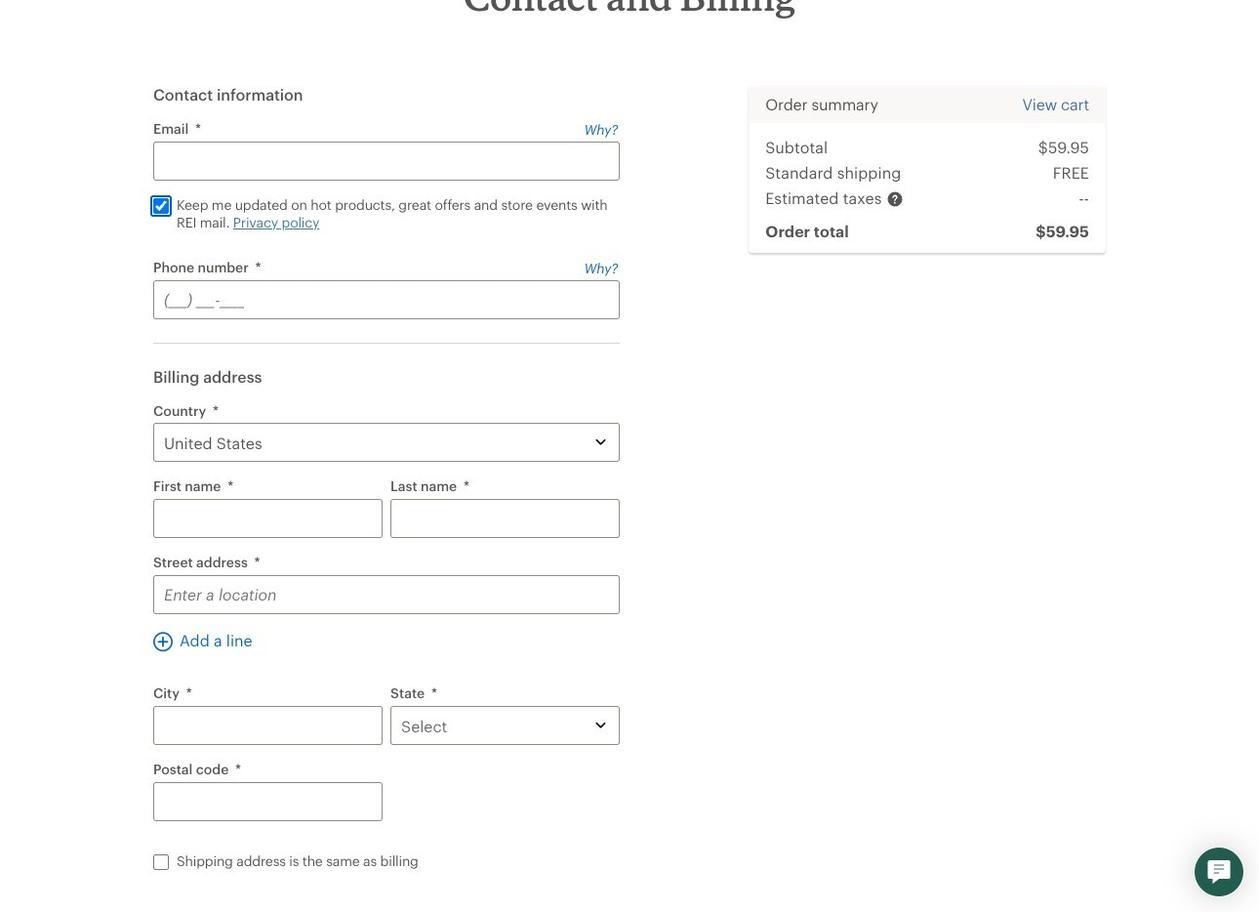 Task type: vqa. For each thing, say whether or not it's contained in the screenshot.
Order total element
yes



Task type: locate. For each thing, give the bounding box(es) containing it.
contact information: email address element
[[153, 120, 620, 243]]

City text field
[[153, 706, 383, 745]]

First name text field
[[153, 499, 383, 538]]

rei add image
[[153, 632, 173, 651]]

none checkbox inside contact information: email address element
[[153, 198, 169, 213]]

None checkbox
[[153, 854, 169, 870]]

Phone number telephone field
[[153, 280, 620, 319]]

live chat image
[[1208, 860, 1231, 884]]

None checkbox
[[153, 198, 169, 213]]

Postal code text field
[[153, 782, 383, 821]]



Task type: describe. For each thing, give the bounding box(es) containing it.
order total element
[[995, 218, 1090, 244]]

Street address text field
[[153, 575, 620, 614]]

Last name text field
[[391, 499, 620, 538]]

Email email field
[[153, 141, 620, 180]]



